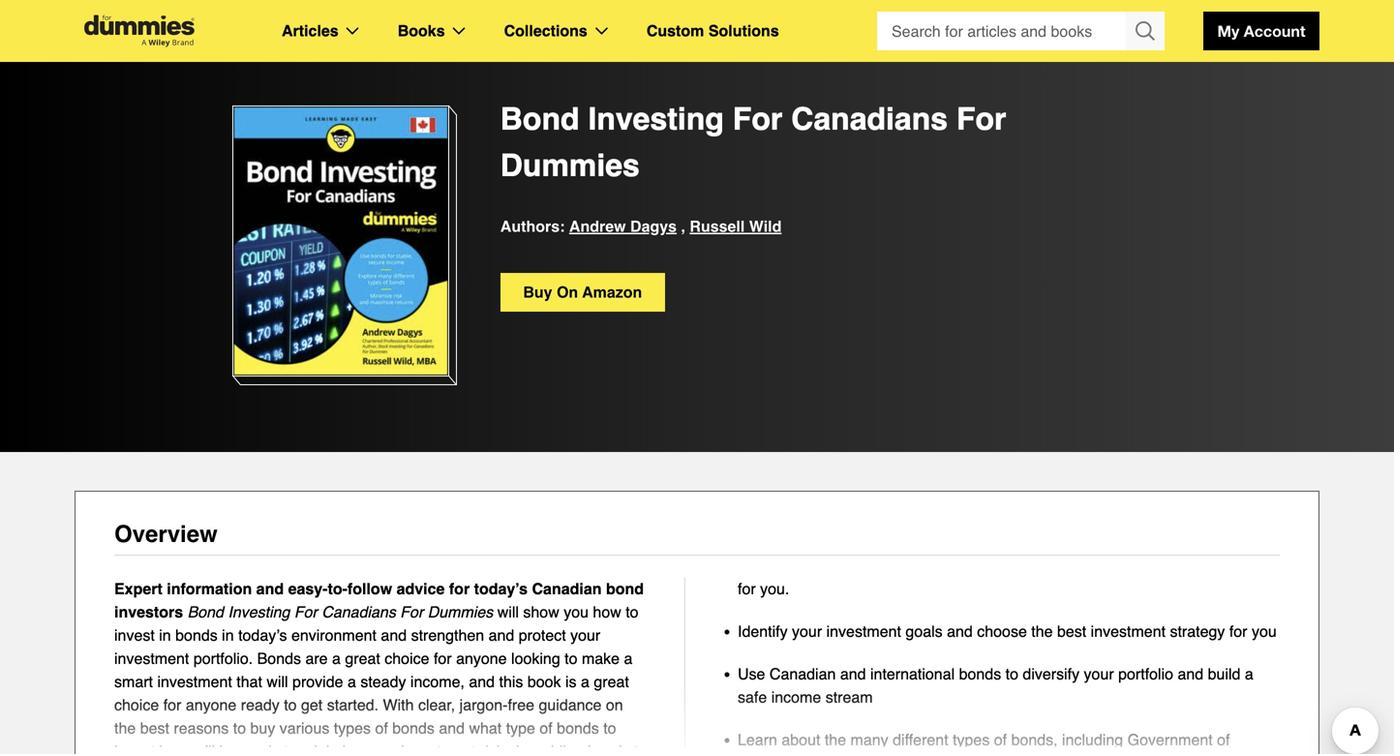 Task type: vqa. For each thing, say whether or not it's contained in the screenshot.
adding
yes



Task type: describe. For each thing, give the bounding box(es) containing it.
dagys
[[630, 217, 677, 235]]

and down expert information and easy-to-follow advice for today's canadian bond investors
[[381, 626, 407, 644]]

your right identify
[[792, 623, 822, 640]]

a up started.
[[348, 673, 356, 691]]

investment down portfolio.
[[157, 673, 232, 691]]

on inside will show you how to invest in bonds in today's environment and strengthen and protect your investment portfolio. bonds are a great choice for anyone looking to make a smart investment that will provide a steady income, and this book is a great choice for anyone ready to get started. with clear, jargon-free guidance on the best reasons to buy various types of bonds and what type of bonds to invest in, you'll be ready to minimize your investment risks by adding bo
[[606, 696, 623, 714]]

to inside use canadian and international bonds to diversify your portfolio and build a safe income stream
[[1006, 665, 1018, 683]]

how
[[593, 603, 621, 621]]

types inside will show you how to invest in bonds in today's environment and strengthen and protect your investment portfolio. bonds are a great choice for anyone looking to make a smart investment that will provide a steady income, and this book is a great choice for anyone ready to get started. with clear, jargon-free guidance on the best reasons to buy various types of bonds and what type of bonds to invest in, you'll be ready to minimize your investment risks by adding bo
[[334, 719, 371, 737]]

authors:
[[500, 217, 565, 235]]

to up the be
[[233, 719, 246, 737]]

types inside learn about the many different types of bonds, including government of
[[953, 731, 990, 749]]

diversify
[[1023, 665, 1080, 683]]

for down strengthen
[[434, 650, 452, 668]]

1 vertical spatial anyone
[[186, 696, 237, 714]]

investment up smart
[[114, 650, 189, 668]]

books
[[398, 22, 445, 40]]

andrew dagys link
[[569, 214, 677, 239]]

follow
[[347, 580, 392, 598]]

you.
[[760, 580, 789, 598]]

0 vertical spatial choice
[[385, 650, 429, 668]]

is
[[565, 673, 577, 691]]

for up reasons
[[163, 696, 181, 714]]

logo image
[[75, 15, 204, 47]]

1 vertical spatial will
[[267, 673, 288, 691]]

articles
[[282, 22, 339, 40]]

overview
[[114, 521, 218, 547]]

wild
[[749, 217, 782, 235]]

use canadian and international bonds to diversify your portfolio and build a safe income stream
[[738, 665, 1254, 706]]

goals
[[906, 623, 943, 640]]

1 horizontal spatial bond
[[500, 101, 579, 137]]

best inside will show you how to invest in bonds in today's environment and strengthen and protect your investment portfolio. bonds are a great choice for anyone looking to make a smart investment that will provide a steady income, and this book is a great choice for anyone ready to get started. with clear, jargon-free guidance on the best reasons to buy various types of bonds and what type of bonds to invest in, you'll be ready to minimize your investment risks by adding bo
[[140, 719, 169, 737]]

amazon
[[582, 283, 642, 301]]

the inside learn about the many different types of bonds, including government of
[[825, 731, 846, 749]]

steady
[[360, 673, 406, 691]]

today's inside will show you how to invest in bonds in today's environment and strengthen and protect your investment portfolio. bonds are a great choice for anyone looking to make a smart investment that will provide a steady income, and this book is a great choice for anyone ready to get started. with clear, jargon-free guidance on the best reasons to buy various types of bonds and what type of bonds to invest in, you'll be ready to minimize your investment risks by adding bo
[[238, 626, 287, 644]]

0 horizontal spatial great
[[345, 650, 380, 668]]

2 in from the left
[[222, 626, 234, 644]]

risks
[[480, 743, 512, 754]]

0 vertical spatial will
[[497, 603, 519, 621]]

advice
[[397, 580, 445, 598]]

for down easy-
[[294, 603, 317, 621]]

custom solutions
[[647, 22, 779, 40]]

environment
[[291, 626, 377, 644]]

various
[[280, 719, 330, 737]]

information
[[167, 580, 252, 598]]

and left protect
[[489, 626, 514, 644]]

bonds up portfolio.
[[175, 626, 218, 644]]

your up make
[[570, 626, 600, 644]]

and right goals
[[947, 623, 973, 640]]

and down the clear,
[[439, 719, 465, 737]]

my
[[1217, 22, 1240, 40]]

0 horizontal spatial choice
[[114, 696, 159, 714]]

smart
[[114, 673, 153, 691]]

bonds inside use canadian and international bonds to diversify your portfolio and build a safe income stream
[[959, 665, 1001, 683]]

jargon-
[[460, 696, 508, 714]]

learn about the many different types of bonds, including government of
[[738, 731, 1252, 754]]

by
[[516, 743, 533, 754]]

protect
[[519, 626, 566, 644]]

close this dialog image
[[1365, 676, 1384, 695]]

a right are
[[332, 650, 341, 668]]

are
[[305, 650, 328, 668]]

investment down the clear,
[[401, 743, 476, 754]]

1 horizontal spatial you
[[1252, 623, 1277, 640]]

to up is
[[565, 650, 578, 668]]

guidance
[[539, 696, 602, 714]]

about
[[782, 731, 820, 749]]

your inside use canadian and international bonds to diversify your portfolio and build a safe income stream
[[1084, 665, 1114, 683]]

today's inside expert information and easy-to-follow advice for today's canadian bond investors
[[474, 580, 528, 598]]

,
[[681, 217, 685, 235]]

a inside use canadian and international bonds to diversify your portfolio and build a safe income stream
[[1245, 665, 1254, 683]]

the inside will show you how to invest in bonds in today's environment and strengthen and protect your investment portfolio. bonds are a great choice for anyone looking to make a smart investment that will provide a steady income, and this book is a great choice for anyone ready to get started. with clear, jargon-free guidance on the best reasons to buy various types of bonds and what type of bonds to invest in, you'll be ready to minimize your investment risks by adding bo
[[114, 719, 136, 737]]

build
[[1208, 665, 1241, 683]]

bond investing for canadians for dummies book cover image
[[232, 106, 449, 377]]

of up adding
[[540, 719, 553, 737]]

of right the "government"
[[1217, 731, 1230, 749]]

investment up portfolio
[[1091, 623, 1166, 640]]

russell wild link
[[690, 214, 782, 239]]

buy on amazon
[[523, 283, 642, 301]]

what
[[469, 719, 502, 737]]

and up the jargon-
[[469, 673, 495, 691]]

for down advice
[[400, 603, 423, 621]]

strengthen
[[411, 626, 484, 644]]

0 vertical spatial best
[[1057, 623, 1086, 640]]

be
[[219, 743, 237, 754]]

in,
[[159, 743, 175, 754]]

to-
[[328, 580, 347, 598]]

open article categories image
[[346, 27, 359, 35]]

this
[[499, 673, 523, 691]]

account
[[1244, 22, 1306, 40]]

andrew
[[569, 217, 626, 235]]

looking
[[511, 650, 560, 668]]

1 horizontal spatial canadians
[[791, 101, 948, 137]]



Task type: locate. For each thing, give the bounding box(es) containing it.
0 vertical spatial ready
[[241, 696, 280, 714]]

income,
[[410, 673, 465, 691]]

2 ready from the top
[[241, 743, 280, 754]]

bond
[[500, 101, 579, 137], [187, 603, 224, 621]]

1 horizontal spatial investing
[[588, 101, 724, 137]]

0 vertical spatial anyone
[[456, 650, 507, 668]]

safe
[[738, 688, 767, 706]]

international
[[870, 665, 955, 683]]

you
[[564, 603, 589, 621], [1252, 623, 1277, 640]]

my account
[[1217, 22, 1306, 40]]

authors: andrew dagys , russell wild
[[500, 217, 782, 235]]

choice down smart
[[114, 696, 159, 714]]

a right make
[[624, 650, 633, 668]]

today's up bonds
[[238, 626, 287, 644]]

anyone up reasons
[[186, 696, 237, 714]]

1 vertical spatial bond investing for canadians for dummies
[[187, 603, 497, 621]]

today's
[[474, 580, 528, 598], [238, 626, 287, 644]]

1 vertical spatial canadian
[[770, 665, 836, 683]]

you'll
[[180, 743, 215, 754]]

0 horizontal spatial canadians
[[322, 603, 396, 621]]

1 vertical spatial dummies
[[428, 603, 493, 621]]

and up the stream
[[840, 665, 866, 683]]

canadian up show
[[532, 580, 602, 598]]

canadian up the income
[[770, 665, 836, 683]]

to
[[626, 603, 639, 621], [565, 650, 578, 668], [1006, 665, 1018, 683], [284, 696, 297, 714], [233, 719, 246, 737], [603, 719, 616, 737], [284, 743, 297, 754]]

buy
[[523, 283, 552, 301]]

that
[[236, 673, 262, 691]]

buy
[[250, 719, 275, 737]]

for down solutions
[[733, 101, 783, 137]]

0 horizontal spatial anyone
[[186, 696, 237, 714]]

expert
[[114, 580, 162, 598]]

1 horizontal spatial in
[[222, 626, 234, 644]]

government
[[1128, 731, 1213, 749]]

for you.
[[738, 580, 789, 598]]

open book categories image
[[453, 27, 465, 35]]

make
[[582, 650, 620, 668]]

0 vertical spatial you
[[564, 603, 589, 621]]

2 invest from the top
[[114, 743, 155, 754]]

provide
[[292, 673, 343, 691]]

identify
[[738, 623, 788, 640]]

buy on amazon link
[[500, 273, 665, 312]]

1 ready from the top
[[241, 696, 280, 714]]

bonds down 'choose'
[[959, 665, 1001, 683]]

the down smart
[[114, 719, 136, 737]]

to down bond at the left bottom of page
[[626, 603, 639, 621]]

will show you how to invest in bonds in today's environment and strengthen and protect your investment portfolio. bonds are a great choice for anyone looking to make a smart investment that will provide a steady income, and this book is a great choice for anyone ready to get started. with clear, jargon-free guidance on the best reasons to buy various types of bonds and what type of bonds to invest in, you'll be ready to minimize your investment risks by adding bo
[[114, 603, 647, 754]]

show
[[523, 603, 559, 621]]

your down with
[[366, 743, 397, 754]]

a
[[332, 650, 341, 668], [624, 650, 633, 668], [1245, 665, 1254, 683], [348, 673, 356, 691], [581, 673, 589, 691]]

1 vertical spatial invest
[[114, 743, 155, 754]]

free
[[508, 696, 534, 714]]

of
[[375, 719, 388, 737], [540, 719, 553, 737], [994, 731, 1007, 749], [1217, 731, 1230, 749]]

choose
[[977, 623, 1027, 640]]

bonds down with
[[392, 719, 435, 737]]

1 invest from the top
[[114, 626, 155, 644]]

1 vertical spatial best
[[140, 719, 169, 737]]

choice up steady
[[385, 650, 429, 668]]

custom solutions link
[[647, 18, 779, 44]]

the left many
[[825, 731, 846, 749]]

dummies up strengthen
[[428, 603, 493, 621]]

invest left in,
[[114, 743, 155, 754]]

0 vertical spatial great
[[345, 650, 380, 668]]

reasons
[[174, 719, 229, 737]]

started.
[[327, 696, 379, 714]]

1 horizontal spatial canadian
[[770, 665, 836, 683]]

will
[[497, 603, 519, 621], [267, 673, 288, 691]]

your
[[792, 623, 822, 640], [570, 626, 600, 644], [1084, 665, 1114, 683], [366, 743, 397, 754]]

with
[[383, 696, 414, 714]]

1 horizontal spatial on
[[606, 696, 623, 714]]

1 in from the left
[[159, 626, 171, 644]]

types down started.
[[334, 719, 371, 737]]

on
[[557, 283, 578, 301], [606, 696, 623, 714]]

portfolio
[[1118, 665, 1173, 683]]

learn
[[738, 731, 777, 749]]

open collections list image
[[595, 27, 608, 35]]

identify your investment goals and choose the best investment strategy for you
[[738, 623, 1277, 640]]

1 vertical spatial bond
[[187, 603, 224, 621]]

ready down buy
[[241, 743, 280, 754]]

0 vertical spatial investing
[[588, 101, 724, 137]]

use
[[738, 665, 765, 683]]

book
[[527, 673, 561, 691]]

my account link
[[1203, 12, 1320, 50]]

0 horizontal spatial you
[[564, 603, 589, 621]]

1 vertical spatial on
[[606, 696, 623, 714]]

strategy
[[1170, 623, 1225, 640]]

0 horizontal spatial on
[[557, 283, 578, 301]]

0 horizontal spatial types
[[334, 719, 371, 737]]

0 horizontal spatial canadian
[[532, 580, 602, 598]]

invest down investors
[[114, 626, 155, 644]]

investment left goals
[[826, 623, 901, 640]]

different
[[893, 731, 948, 749]]

for right the strategy
[[1229, 623, 1247, 640]]

a right is
[[581, 673, 589, 691]]

income
[[771, 688, 821, 706]]

to down make
[[603, 719, 616, 737]]

canadian inside expert information and easy-to-follow advice for today's canadian bond investors
[[532, 580, 602, 598]]

bonds
[[175, 626, 218, 644], [959, 665, 1001, 683], [392, 719, 435, 737], [557, 719, 599, 737]]

great up steady
[[345, 650, 380, 668]]

1 horizontal spatial types
[[953, 731, 990, 749]]

easy-
[[288, 580, 328, 598]]

1 horizontal spatial bond investing for canadians for dummies
[[500, 101, 1006, 183]]

and left the build
[[1178, 665, 1204, 683]]

bond
[[606, 580, 644, 598]]

and inside expert information and easy-to-follow advice for today's canadian bond investors
[[256, 580, 284, 598]]

choice
[[385, 650, 429, 668], [114, 696, 159, 714]]

group
[[877, 12, 1165, 50]]

a right the build
[[1245, 665, 1254, 683]]

russell
[[690, 217, 745, 235]]

you right the strategy
[[1252, 623, 1277, 640]]

portfolio.
[[193, 650, 253, 668]]

for right advice
[[449, 580, 470, 598]]

0 vertical spatial bond
[[500, 101, 579, 137]]

clear,
[[418, 696, 455, 714]]

invest
[[114, 626, 155, 644], [114, 743, 155, 754]]

for inside expert information and easy-to-follow advice for today's canadian bond investors
[[449, 580, 470, 598]]

0 horizontal spatial will
[[267, 673, 288, 691]]

dummies up andrew
[[500, 148, 640, 183]]

of down with
[[375, 719, 388, 737]]

for
[[733, 101, 783, 137], [956, 101, 1006, 137], [294, 603, 317, 621], [400, 603, 423, 621]]

canadians
[[791, 101, 948, 137], [322, 603, 396, 621]]

1 vertical spatial you
[[1252, 623, 1277, 640]]

0 vertical spatial dummies
[[500, 148, 640, 183]]

bonds down guidance
[[557, 719, 599, 737]]

0 vertical spatial on
[[557, 283, 578, 301]]

the right 'choose'
[[1031, 623, 1053, 640]]

0 vertical spatial invest
[[114, 626, 155, 644]]

investing down custom
[[588, 101, 724, 137]]

investing
[[588, 101, 724, 137], [228, 603, 290, 621]]

0 horizontal spatial bond investing for canadians for dummies
[[187, 603, 497, 621]]

type
[[506, 719, 535, 737]]

bond investing for canadians for dummies down to-
[[187, 603, 497, 621]]

stream
[[826, 688, 873, 706]]

in up portfolio.
[[222, 626, 234, 644]]

will down bonds
[[267, 673, 288, 691]]

custom
[[647, 22, 704, 40]]

many
[[851, 731, 888, 749]]

of left bonds,
[[994, 731, 1007, 749]]

best up in,
[[140, 719, 169, 737]]

great down make
[[594, 673, 629, 691]]

0 horizontal spatial investing
[[228, 603, 290, 621]]

1 horizontal spatial best
[[1057, 623, 1086, 640]]

for down search for articles and books text field
[[956, 101, 1006, 137]]

you left how
[[564, 603, 589, 621]]

minimize
[[301, 743, 362, 754]]

investors
[[114, 603, 183, 621]]

to left get
[[284, 696, 297, 714]]

0 horizontal spatial dummies
[[428, 603, 493, 621]]

on right buy
[[557, 283, 578, 301]]

anyone up this at bottom left
[[456, 650, 507, 668]]

types right different on the bottom
[[953, 731, 990, 749]]

investing up bonds
[[228, 603, 290, 621]]

0 vertical spatial bond investing for canadians for dummies
[[500, 101, 1006, 183]]

0 horizontal spatial the
[[114, 719, 136, 737]]

anyone
[[456, 650, 507, 668], [186, 696, 237, 714]]

to down various
[[284, 743, 297, 754]]

1 horizontal spatial dummies
[[500, 148, 640, 183]]

canadian inside use canadian and international bonds to diversify your portfolio and build a safe income stream
[[770, 665, 836, 683]]

1 horizontal spatial will
[[497, 603, 519, 621]]

Search for articles and books text field
[[877, 12, 1128, 50]]

1 vertical spatial investing
[[228, 603, 290, 621]]

1 vertical spatial canadians
[[322, 603, 396, 621]]

1 horizontal spatial choice
[[385, 650, 429, 668]]

collections
[[504, 22, 587, 40]]

in down investors
[[159, 626, 171, 644]]

today's up show
[[474, 580, 528, 598]]

on right guidance
[[606, 696, 623, 714]]

2 horizontal spatial the
[[1031, 623, 1053, 640]]

ready
[[241, 696, 280, 714], [241, 743, 280, 754]]

your left portfolio
[[1084, 665, 1114, 683]]

get
[[301, 696, 323, 714]]

for left you.
[[738, 580, 756, 598]]

1 horizontal spatial great
[[594, 673, 629, 691]]

0 vertical spatial today's
[[474, 580, 528, 598]]

1 vertical spatial great
[[594, 673, 629, 691]]

1 horizontal spatial anyone
[[456, 650, 507, 668]]

will left show
[[497, 603, 519, 621]]

investment
[[826, 623, 901, 640], [1091, 623, 1166, 640], [114, 650, 189, 668], [157, 673, 232, 691], [401, 743, 476, 754]]

bond investing for canadians for dummies up wild
[[500, 101, 1006, 183]]

0 horizontal spatial best
[[140, 719, 169, 737]]

0 horizontal spatial today's
[[238, 626, 287, 644]]

including
[[1062, 731, 1123, 749]]

bond down collections
[[500, 101, 579, 137]]

for
[[449, 580, 470, 598], [738, 580, 756, 598], [1229, 623, 1247, 640], [434, 650, 452, 668], [163, 696, 181, 714]]

to left 'diversify'
[[1006, 665, 1018, 683]]

0 vertical spatial canadians
[[791, 101, 948, 137]]

and left easy-
[[256, 580, 284, 598]]

1 vertical spatial choice
[[114, 696, 159, 714]]

expert information and easy-to-follow advice for today's canadian bond investors
[[114, 580, 644, 621]]

best up 'diversify'
[[1057, 623, 1086, 640]]

you inside will show you how to invest in bonds in today's environment and strengthen and protect your investment portfolio. bonds are a great choice for anyone looking to make a smart investment that will provide a steady income, and this book is a great choice for anyone ready to get started. with clear, jargon-free guidance on the best reasons to buy various types of bonds and what type of bonds to invest in, you'll be ready to minimize your investment risks by adding bo
[[564, 603, 589, 621]]

1 horizontal spatial today's
[[474, 580, 528, 598]]

bonds
[[257, 650, 301, 668]]

solutions
[[709, 22, 779, 40]]

1 horizontal spatial the
[[825, 731, 846, 749]]

canadian
[[532, 580, 602, 598], [770, 665, 836, 683]]

0 vertical spatial canadian
[[532, 580, 602, 598]]

great
[[345, 650, 380, 668], [594, 673, 629, 691]]

0 horizontal spatial bond
[[187, 603, 224, 621]]

0 horizontal spatial in
[[159, 626, 171, 644]]

bonds,
[[1011, 731, 1058, 749]]

adding
[[537, 743, 583, 754]]

1 vertical spatial ready
[[241, 743, 280, 754]]

ready up buy
[[241, 696, 280, 714]]

bond down information
[[187, 603, 224, 621]]

1 vertical spatial today's
[[238, 626, 287, 644]]

best
[[1057, 623, 1086, 640], [140, 719, 169, 737]]



